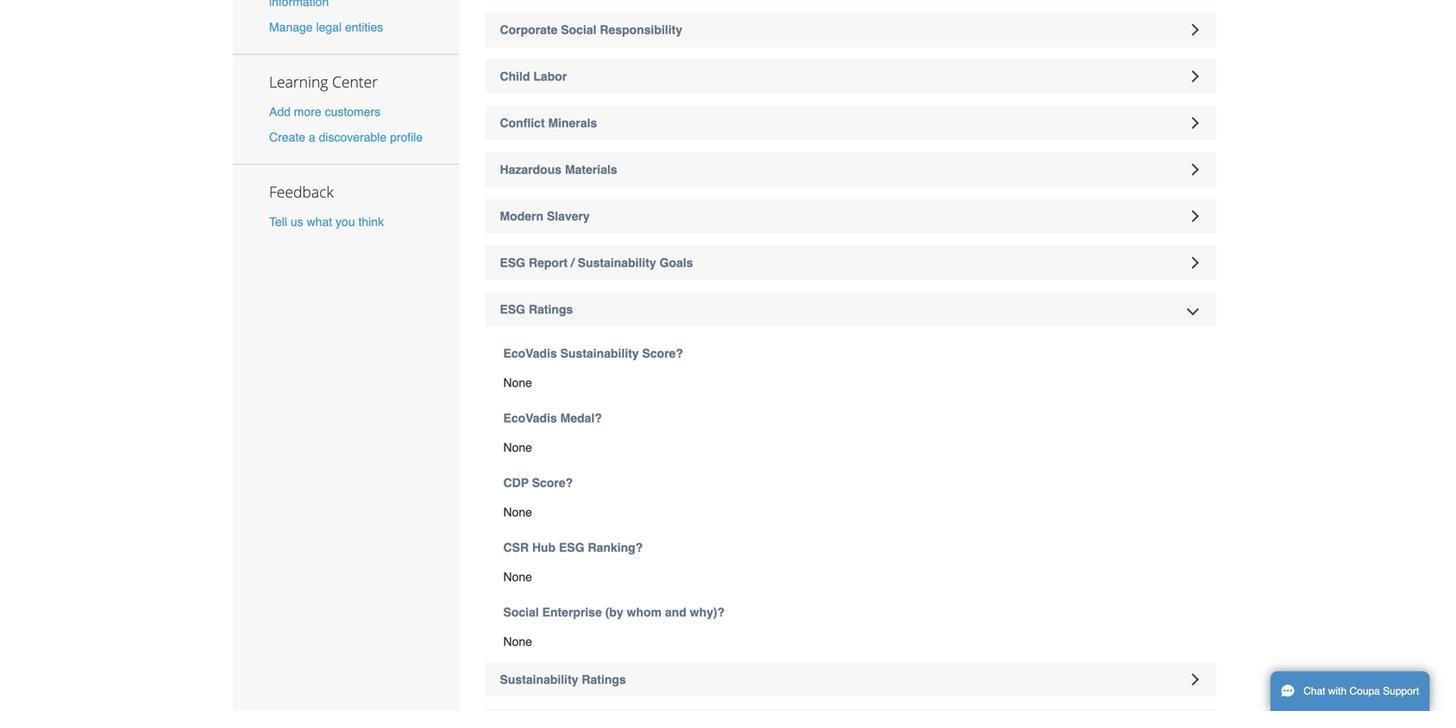 Task type: vqa. For each thing, say whether or not it's contained in the screenshot.
discoverable
yes



Task type: locate. For each thing, give the bounding box(es) containing it.
materials
[[565, 163, 618, 176]]

ecovadis left medal?
[[503, 411, 557, 425]]

tell us what you think button
[[269, 213, 384, 230]]

0 vertical spatial ratings
[[529, 302, 573, 316]]

add more customers
[[269, 105, 381, 119]]

child labor
[[500, 69, 567, 83]]

ecovadis down esg ratings
[[503, 346, 557, 360]]

0 horizontal spatial social
[[503, 605, 539, 619]]

2 vertical spatial esg
[[559, 541, 585, 554]]

/
[[571, 256, 575, 270]]

you
[[336, 215, 355, 228]]

cdp score?
[[503, 476, 573, 490]]

1 vertical spatial sustainability
[[561, 346, 639, 360]]

0 horizontal spatial score?
[[532, 476, 573, 490]]

add
[[269, 105, 291, 119]]

profile
[[390, 130, 423, 144]]

esg ratings
[[500, 302, 573, 316]]

esg ratings heading
[[485, 292, 1217, 327]]

1 vertical spatial esg
[[500, 302, 526, 316]]

1 horizontal spatial ratings
[[582, 673, 626, 686]]

manage legal entities
[[269, 20, 383, 34]]

sustainability down enterprise
[[500, 673, 579, 686]]

none up sustainability ratings
[[503, 635, 532, 648]]

ecovadis for ecovadis sustainability score?
[[503, 346, 557, 360]]

minerals
[[548, 116, 597, 130]]

chat with coupa support
[[1304, 685, 1420, 697]]

labor
[[534, 69, 567, 83]]

0 vertical spatial score?
[[642, 346, 683, 360]]

esg inside esg ratings dropdown button
[[500, 302, 526, 316]]

sustainability up medal?
[[561, 346, 639, 360]]

social
[[561, 23, 597, 37], [503, 605, 539, 619]]

hazardous
[[500, 163, 562, 176]]

child labor button
[[485, 59, 1217, 94]]

1 horizontal spatial social
[[561, 23, 597, 37]]

medal?
[[561, 411, 602, 425]]

1 ecovadis from the top
[[503, 346, 557, 360]]

esg
[[500, 256, 526, 270], [500, 302, 526, 316], [559, 541, 585, 554]]

tell
[[269, 215, 287, 228]]

conflict minerals heading
[[485, 106, 1217, 140]]

corporate social responsibility button
[[485, 13, 1217, 47]]

none
[[503, 376, 532, 390], [503, 441, 532, 454], [503, 505, 532, 519], [503, 570, 532, 584], [503, 635, 532, 648]]

csr hub esg ranking?
[[503, 541, 643, 554]]

0 vertical spatial ecovadis
[[503, 346, 557, 360]]

3 none from the top
[[503, 505, 532, 519]]

with
[[1329, 685, 1347, 697]]

corporate social responsibility
[[500, 23, 683, 37]]

heading
[[485, 709, 1217, 711]]

esg inside esg report / sustainability goals dropdown button
[[500, 256, 526, 270]]

hazardous materials button
[[485, 152, 1217, 187]]

none down csr
[[503, 570, 532, 584]]

add more customers link
[[269, 105, 381, 119]]

responsibility
[[600, 23, 683, 37]]

sustainability right /
[[578, 256, 656, 270]]

learning center
[[269, 72, 378, 92]]

hazardous materials heading
[[485, 152, 1217, 187]]

enterprise
[[542, 605, 602, 619]]

cdp
[[503, 476, 529, 490]]

learning
[[269, 72, 328, 92]]

ratings down report
[[529, 302, 573, 316]]

child
[[500, 69, 530, 83]]

corporate social responsibility heading
[[485, 13, 1217, 47]]

conflict minerals
[[500, 116, 597, 130]]

ecovadis
[[503, 346, 557, 360], [503, 411, 557, 425]]

ratings for esg ratings
[[529, 302, 573, 316]]

social left enterprise
[[503, 605, 539, 619]]

conflict minerals button
[[485, 106, 1217, 140]]

0 vertical spatial sustainability
[[578, 256, 656, 270]]

1 horizontal spatial score?
[[642, 346, 683, 360]]

customers
[[325, 105, 381, 119]]

us
[[291, 215, 303, 228]]

none up cdp
[[503, 441, 532, 454]]

1 vertical spatial ecovadis
[[503, 411, 557, 425]]

social enterprise (by whom and why)?
[[503, 605, 725, 619]]

ranking?
[[588, 541, 643, 554]]

modern slavery heading
[[485, 199, 1217, 233]]

ratings inside dropdown button
[[582, 673, 626, 686]]

score?
[[642, 346, 683, 360], [532, 476, 573, 490]]

none up ecovadis medal?
[[503, 376, 532, 390]]

2 ecovadis from the top
[[503, 411, 557, 425]]

esg report / sustainability goals heading
[[485, 245, 1217, 280]]

hub
[[532, 541, 556, 554]]

ecovadis for ecovadis medal?
[[503, 411, 557, 425]]

esg for esg ratings
[[500, 302, 526, 316]]

1 vertical spatial ratings
[[582, 673, 626, 686]]

modern
[[500, 209, 544, 223]]

0 vertical spatial esg
[[500, 256, 526, 270]]

coupa
[[1350, 685, 1381, 697]]

0 vertical spatial social
[[561, 23, 597, 37]]

ratings inside dropdown button
[[529, 302, 573, 316]]

none down cdp
[[503, 505, 532, 519]]

ratings
[[529, 302, 573, 316], [582, 673, 626, 686]]

and
[[665, 605, 687, 619]]

2 vertical spatial sustainability
[[500, 673, 579, 686]]

create a discoverable profile link
[[269, 130, 423, 144]]

0 horizontal spatial ratings
[[529, 302, 573, 316]]

sustainability
[[578, 256, 656, 270], [561, 346, 639, 360], [500, 673, 579, 686]]

chat
[[1304, 685, 1326, 697]]

ratings down social enterprise (by whom and why)?
[[582, 673, 626, 686]]

2 none from the top
[[503, 441, 532, 454]]

sustainability inside heading
[[500, 673, 579, 686]]

social right corporate
[[561, 23, 597, 37]]

create a discoverable profile
[[269, 130, 423, 144]]

esg ratings button
[[485, 292, 1217, 327]]

sustainability inside 'heading'
[[578, 256, 656, 270]]



Task type: describe. For each thing, give the bounding box(es) containing it.
modern slavery
[[500, 209, 590, 223]]

csr
[[503, 541, 529, 554]]

a
[[309, 130, 316, 144]]

think
[[359, 215, 384, 228]]

modern slavery button
[[485, 199, 1217, 233]]

(by
[[606, 605, 624, 619]]

more
[[294, 105, 322, 119]]

ecovadis medal?
[[503, 411, 602, 425]]

esg report / sustainability goals button
[[485, 245, 1217, 280]]

4 none from the top
[[503, 570, 532, 584]]

manage
[[269, 20, 313, 34]]

5 none from the top
[[503, 635, 532, 648]]

sustainability ratings
[[500, 673, 626, 686]]

what
[[307, 215, 332, 228]]

whom
[[627, 605, 662, 619]]

ratings for sustainability ratings
[[582, 673, 626, 686]]

entities
[[345, 20, 383, 34]]

1 vertical spatial social
[[503, 605, 539, 619]]

why)?
[[690, 605, 725, 619]]

hazardous materials
[[500, 163, 618, 176]]

1 vertical spatial score?
[[532, 476, 573, 490]]

slavery
[[547, 209, 590, 223]]

feedback
[[269, 181, 334, 202]]

tell us what you think
[[269, 215, 384, 228]]

discoverable
[[319, 130, 387, 144]]

ecovadis sustainability score?
[[503, 346, 683, 360]]

corporate
[[500, 23, 558, 37]]

sustainability ratings button
[[485, 662, 1217, 697]]

esg report / sustainability goals
[[500, 256, 693, 270]]

social inside dropdown button
[[561, 23, 597, 37]]

conflict
[[500, 116, 545, 130]]

esg for esg report / sustainability goals
[[500, 256, 526, 270]]

sustainability ratings heading
[[485, 662, 1217, 697]]

goals
[[660, 256, 693, 270]]

1 none from the top
[[503, 376, 532, 390]]

create
[[269, 130, 305, 144]]

report
[[529, 256, 568, 270]]

support
[[1383, 685, 1420, 697]]

chat with coupa support button
[[1271, 671, 1430, 711]]

center
[[332, 72, 378, 92]]

legal
[[316, 20, 342, 34]]

manage legal entities link
[[269, 20, 383, 34]]

child labor heading
[[485, 59, 1217, 94]]



